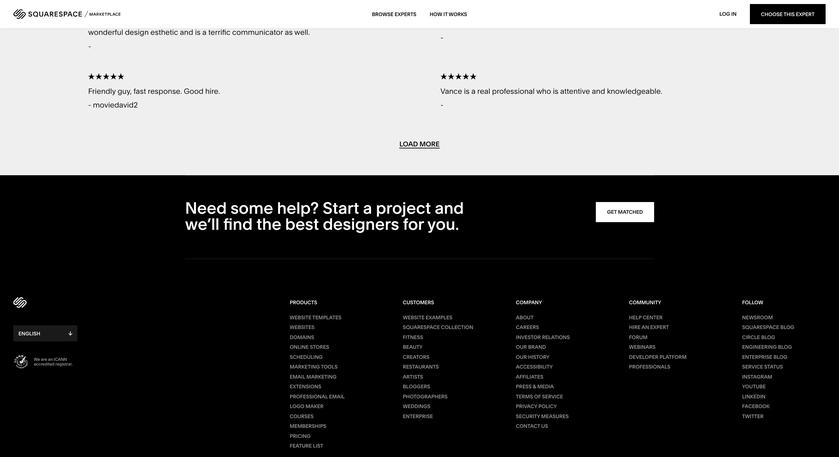 Task type: vqa. For each thing, say whether or not it's contained in the screenshot.
built
yes



Task type: locate. For each thing, give the bounding box(es) containing it.
affiliates link
[[516, 374, 600, 380]]

developer platform link
[[630, 354, 713, 360]]

email marketing link
[[290, 374, 374, 380]]

our down our brand
[[516, 354, 527, 360]]

for left you.
[[403, 214, 424, 234]]

templates
[[313, 314, 342, 321]]

our for our brand
[[516, 344, 527, 350]]

an down help center
[[642, 324, 650, 331]]

project inside vance exceeded all expectations regarding the project and is easy pleasant to work with. highly recommend.
[[606, 10, 631, 19]]

0 horizontal spatial website
[[290, 314, 312, 321]]

1 website from the left
[[290, 314, 312, 321]]

the right 'regarding' at the right of page
[[593, 10, 604, 19]]

0 vertical spatial marketing
[[290, 364, 320, 370]]

our brand link
[[516, 344, 600, 351]]

marketing down scheduling
[[290, 364, 320, 370]]

platform
[[660, 354, 687, 360]]

log in link
[[720, 11, 737, 17]]

professionals link
[[630, 364, 713, 370]]

service up instagram
[[743, 364, 764, 370]]

1 horizontal spatial website
[[403, 314, 425, 321]]

and inside vance exceeded all expectations regarding the project and is easy pleasant to work with. highly recommend.
[[633, 10, 646, 19]]

1 horizontal spatial project
[[606, 10, 631, 19]]

1 vertical spatial expert
[[651, 324, 669, 331]]

blog down circle blog link on the right bottom
[[779, 344, 793, 350]]

1 vertical spatial the
[[257, 214, 282, 234]]

2 full star image from the left
[[103, 73, 110, 80]]

0 vertical spatial an
[[129, 10, 137, 19]]

1 horizontal spatial full star image
[[441, 73, 447, 80]]

wonderful
[[88, 28, 123, 37]]

2 full star image from the left
[[441, 73, 447, 80]]

squarespace up circle blog
[[743, 324, 780, 331]]

2 website from the left
[[403, 314, 425, 321]]

as
[[285, 28, 293, 37]]

0 vertical spatial the
[[593, 10, 604, 19]]

service down press & media 'link'
[[543, 393, 564, 400]]

vance inside vance exceeded all expectations regarding the project and is easy pleasant to work with. highly recommend.
[[441, 10, 463, 19]]

2 horizontal spatial full star image
[[456, 73, 462, 80]]

an right built
[[129, 10, 137, 19]]

0 vertical spatial for
[[324, 10, 334, 19]]

investor
[[516, 334, 541, 341]]

collection
[[441, 324, 474, 331]]

1 horizontal spatial the
[[593, 10, 604, 19]]

forum link
[[630, 334, 713, 341]]

our down investor
[[516, 344, 527, 350]]

squarespace for circle blog
[[743, 324, 780, 331]]

that
[[228, 10, 242, 19]]

1 full star image from the left
[[88, 73, 95, 80]]

you.
[[428, 214, 460, 234]]

0 horizontal spatial for
[[324, 10, 334, 19]]

forum
[[630, 334, 648, 341]]

0 horizontal spatial squarespace
[[403, 324, 440, 331]]

expert right this
[[797, 11, 815, 17]]

but
[[328, 19, 340, 28]]

our inside our history link
[[516, 354, 527, 360]]

professional,
[[236, 19, 280, 28]]

accessibility link
[[516, 364, 600, 370]]

1 squarespace from the left
[[403, 324, 440, 331]]

press & media link
[[516, 384, 600, 390]]

need
[[185, 198, 227, 218]]

regarding
[[557, 10, 591, 19]]

blog down newsroom link
[[781, 324, 795, 331]]

1 horizontal spatial email
[[329, 393, 345, 400]]

0 vertical spatial service
[[743, 364, 764, 370]]

for inside need some help? start a project and we'll find the best designers for you.
[[403, 214, 424, 234]]

0 horizontal spatial the
[[257, 214, 282, 234]]

full star image for friendly guy, fast response. good hire.
[[88, 73, 95, 80]]

firm
[[184, 10, 198, 19]]

blog down engineering blog link
[[774, 354, 788, 360]]

0 horizontal spatial an
[[129, 10, 137, 19]]

1 horizontal spatial enterprise
[[743, 354, 773, 360]]

investor relations link
[[516, 334, 600, 341]]

professional email link
[[290, 393, 374, 400]]

choose this expert
[[762, 11, 815, 17]]

email up the extensions
[[290, 374, 306, 380]]

for for you.
[[403, 214, 424, 234]]

built
[[112, 10, 127, 19]]

0 horizontal spatial expert
[[651, 324, 669, 331]]

is right who
[[553, 87, 559, 96]]

scheduling
[[290, 354, 323, 360]]

accessibility
[[516, 364, 553, 370]]

careers link
[[516, 324, 600, 331]]

an
[[129, 10, 137, 19], [642, 324, 650, 331]]

1 vertical spatial enterprise
[[403, 413, 433, 420]]

vance for vance built an amazing law firm website that looks better than those for offices 500 times my size. not only is vance knowledgeable, professional, and efficient, but he has a wonderful design esthetic and is a terrific communicator as well.
[[88, 10, 110, 19]]

enterprise down weddings
[[403, 413, 433, 420]]

privacy policy
[[516, 403, 557, 410]]

the right find
[[257, 214, 282, 234]]

1 our from the top
[[516, 344, 527, 350]]

1 horizontal spatial for
[[403, 214, 424, 234]]

2 our from the top
[[516, 354, 527, 360]]

the
[[593, 10, 604, 19], [257, 214, 282, 234]]

for right the those
[[324, 10, 334, 19]]

websites link
[[290, 324, 374, 331]]

instagram link
[[743, 374, 826, 380]]

fast
[[134, 87, 146, 96]]

6 full star image from the left
[[463, 73, 470, 80]]

domains link
[[290, 334, 374, 341]]

professional
[[492, 87, 535, 96]]

0 vertical spatial project
[[606, 10, 631, 19]]

twitter
[[743, 413, 764, 420]]

help?
[[277, 198, 319, 218]]

websites
[[290, 324, 315, 331]]

more
[[420, 140, 440, 148]]

creators link
[[403, 354, 487, 360]]

0 vertical spatial our
[[516, 344, 527, 350]]

for inside vance built an amazing law firm website that looks better than those for offices 500 times my size. not only is vance knowledgeable, professional, and efficient, but he has a wonderful design esthetic and is a terrific communicator as well.
[[324, 10, 334, 19]]

is left easy
[[648, 10, 653, 19]]

squarespace for fitness
[[403, 324, 440, 331]]

2 squarespace from the left
[[743, 324, 780, 331]]

website down customers
[[403, 314, 425, 321]]

log
[[720, 11, 731, 17]]

our inside our brand link
[[516, 344, 527, 350]]

0 horizontal spatial email
[[290, 374, 306, 380]]

bloggers
[[403, 384, 431, 390]]

squarespace down website examples
[[403, 324, 440, 331]]

courses link
[[290, 413, 374, 420]]

relations
[[542, 334, 570, 341]]

blog for circle blog
[[762, 334, 776, 341]]

expectations
[[511, 10, 556, 19]]

1 horizontal spatial an
[[642, 324, 650, 331]]

a right start
[[363, 198, 372, 218]]

1 horizontal spatial expert
[[797, 11, 815, 17]]

best
[[285, 214, 319, 234]]

in
[[732, 11, 737, 17]]

0 vertical spatial enterprise
[[743, 354, 773, 360]]

highly
[[441, 19, 463, 28]]

beauty link
[[403, 344, 487, 351]]

0 vertical spatial expert
[[797, 11, 815, 17]]

load
[[400, 140, 418, 148]]

photographers
[[403, 393, 448, 400]]

full star image
[[88, 73, 95, 80], [441, 73, 447, 80], [456, 73, 462, 80]]

0 horizontal spatial project
[[376, 198, 431, 218]]

get matched link
[[597, 202, 655, 222]]

0 horizontal spatial full star image
[[88, 73, 95, 80]]

enterprise blog
[[743, 354, 788, 360]]

enterprise for enterprise link
[[403, 413, 433, 420]]

enterprise down engineering
[[743, 354, 773, 360]]

expert for hire an expert
[[651, 324, 669, 331]]

blog down squarespace blog
[[762, 334, 776, 341]]

artists link
[[403, 374, 487, 380]]

1 vertical spatial for
[[403, 214, 424, 234]]

size.
[[101, 19, 116, 28]]

webinars
[[630, 344, 656, 350]]

vance is a real professional who is attentive and knowledgeable.
[[441, 87, 663, 96]]

1 vertical spatial our
[[516, 354, 527, 360]]

service status
[[743, 364, 784, 370]]

0 horizontal spatial enterprise
[[403, 413, 433, 420]]

squarespace blog
[[743, 324, 795, 331]]

press & media
[[516, 384, 554, 390]]

about link
[[516, 314, 600, 321]]

1 vertical spatial project
[[376, 198, 431, 218]]

1 vertical spatial email
[[329, 393, 345, 400]]

press
[[516, 384, 532, 390]]

1 vertical spatial service
[[543, 393, 564, 400]]

marketing down the tools
[[307, 374, 337, 380]]

vance for vance exceeded all expectations regarding the project and is easy pleasant to work with. highly recommend.
[[441, 10, 463, 19]]

contact
[[516, 423, 541, 430]]

tools
[[321, 364, 338, 370]]

website templates link
[[290, 314, 374, 321]]

full star image
[[96, 73, 102, 80], [103, 73, 110, 80], [110, 73, 117, 80], [118, 73, 124, 80], [448, 73, 455, 80], [463, 73, 470, 80], [470, 73, 477, 80]]

the inside vance exceeded all expectations regarding the project and is easy pleasant to work with. highly recommend.
[[593, 10, 604, 19]]

engineering blog link
[[743, 344, 826, 351]]

and inside need some help? start a project and we'll find the best designers for you.
[[435, 198, 464, 218]]

enterprise blog link
[[743, 354, 826, 360]]

how it works link
[[430, 4, 468, 24]]

1 horizontal spatial squarespace
[[743, 324, 780, 331]]

real
[[478, 87, 491, 96]]

website up websites
[[290, 314, 312, 321]]

expert down center
[[651, 324, 669, 331]]

website for website examples
[[403, 314, 425, 321]]

terms of service link
[[516, 393, 600, 400]]

service status link
[[743, 364, 826, 370]]

email down extensions "link"
[[329, 393, 345, 400]]

designers
[[323, 214, 400, 234]]

times
[[375, 10, 394, 19]]

is inside vance exceeded all expectations regarding the project and is easy pleasant to work with. highly recommend.
[[648, 10, 653, 19]]

privacy policy link
[[516, 403, 600, 410]]

webinars link
[[630, 344, 713, 351]]

our brand
[[516, 344, 546, 350]]

engineering blog
[[743, 344, 793, 350]]

1 vertical spatial marketing
[[307, 374, 337, 380]]

better
[[264, 10, 284, 19]]

who
[[537, 87, 552, 96]]



Task type: describe. For each thing, give the bounding box(es) containing it.
the inside need some help? start a project and we'll find the best designers for you.
[[257, 214, 282, 234]]

1 vertical spatial an
[[642, 324, 650, 331]]

good
[[184, 87, 204, 96]]

blog for squarespace blog
[[781, 324, 795, 331]]

it
[[444, 11, 448, 17]]

is left real
[[464, 87, 470, 96]]

newsroom link
[[743, 314, 826, 321]]

500
[[360, 10, 373, 19]]

only
[[132, 19, 146, 28]]

squarespace collection link
[[403, 324, 487, 331]]

linkedin link
[[743, 393, 826, 400]]

enterprise for enterprise blog
[[743, 354, 773, 360]]

get matched
[[608, 209, 644, 215]]

fitness
[[403, 334, 423, 341]]

developer platform
[[630, 354, 687, 360]]

has
[[352, 19, 365, 28]]

extensions link
[[290, 384, 374, 390]]

youtube
[[743, 384, 766, 390]]

squarespace marketplace image
[[13, 9, 121, 19]]

memberships link
[[290, 423, 374, 430]]

full star image for vance is a real professional who is attentive and knowledgeable.
[[441, 73, 447, 80]]

7 full star image from the left
[[470, 73, 477, 80]]

of
[[535, 393, 541, 400]]

3 full star image from the left
[[456, 73, 462, 80]]

attentive
[[561, 87, 591, 96]]

an inside vance built an amazing law firm website that looks better than those for offices 500 times my size. not only is vance knowledgeable, professional, and efficient, but he has a wonderful design esthetic and is a terrific communicator as well.
[[129, 10, 137, 19]]

0 vertical spatial email
[[290, 374, 306, 380]]

website examples
[[403, 314, 453, 321]]

marketing tools
[[290, 364, 338, 370]]

is down firm at top left
[[195, 28, 201, 37]]

blog for engineering blog
[[779, 344, 793, 350]]

website templates
[[290, 314, 342, 321]]

a right has
[[366, 19, 371, 28]]

5 full star image from the left
[[448, 73, 455, 80]]

work
[[713, 10, 730, 19]]

examples
[[426, 314, 453, 321]]

all
[[501, 10, 509, 19]]

&
[[533, 384, 537, 390]]

hire an expert
[[630, 324, 669, 331]]

find
[[223, 214, 253, 234]]

terms
[[516, 393, 533, 400]]

community
[[630, 299, 662, 306]]

restaurants link
[[403, 364, 487, 370]]

expert for choose this expert
[[797, 11, 815, 17]]

circle blog link
[[743, 334, 826, 341]]

a inside need some help? start a project and we'll find the best designers for you.
[[363, 198, 372, 218]]

a left real
[[472, 87, 476, 96]]

help center link
[[630, 314, 713, 321]]

well.
[[295, 28, 310, 37]]

artists
[[403, 374, 424, 380]]

help
[[630, 314, 642, 321]]

products
[[290, 299, 317, 306]]

3 full star image from the left
[[110, 73, 117, 80]]

enterprise link
[[403, 413, 487, 420]]

help center
[[630, 314, 663, 321]]

friendly
[[88, 87, 116, 96]]

those
[[303, 10, 323, 19]]

feature list
[[290, 443, 324, 449]]

0 horizontal spatial service
[[543, 393, 564, 400]]

a left terrific
[[203, 28, 207, 37]]

4 full star image from the left
[[118, 73, 124, 80]]

for for offices
[[324, 10, 334, 19]]

fitness link
[[403, 334, 487, 341]]

feature list link
[[290, 443, 374, 449]]

security
[[516, 413, 541, 420]]

guy,
[[118, 87, 132, 96]]

choose this expert link
[[751, 4, 826, 24]]

professionals
[[630, 364, 671, 370]]

contact us link
[[516, 423, 600, 430]]

design
[[125, 28, 149, 37]]

company
[[516, 299, 542, 306]]

instagram
[[743, 374, 773, 380]]

website for website templates
[[290, 314, 312, 321]]

my
[[88, 19, 99, 28]]

security measures link
[[516, 413, 600, 420]]

follow
[[743, 299, 764, 306]]

amazing
[[139, 10, 169, 19]]

our history link
[[516, 354, 600, 360]]

logo maker link
[[290, 403, 374, 410]]

browse experts
[[372, 11, 417, 17]]

online stores link
[[290, 344, 374, 351]]

project inside need some help? start a project and we'll find the best designers for you.
[[376, 198, 431, 218]]

offices
[[335, 10, 358, 19]]

esthetic
[[151, 28, 178, 37]]

squarespace collection
[[403, 324, 474, 331]]

we'll
[[185, 214, 220, 234]]

investor relations
[[516, 334, 570, 341]]

1 full star image from the left
[[96, 73, 102, 80]]

pricing
[[290, 433, 311, 439]]

weddings
[[403, 403, 431, 410]]

about
[[516, 314, 534, 321]]

our history
[[516, 354, 550, 360]]

1 horizontal spatial service
[[743, 364, 764, 370]]

feature
[[290, 443, 312, 449]]

restaurants
[[403, 364, 439, 370]]

knowledgeable,
[[179, 19, 234, 28]]

works
[[449, 11, 468, 17]]

looks
[[243, 10, 262, 19]]

our for our history
[[516, 354, 527, 360]]

vance for vance is a real professional who is attentive and knowledgeable.
[[441, 87, 463, 96]]

pricing link
[[290, 433, 374, 440]]

choose
[[762, 11, 783, 17]]

squarespace logo image
[[13, 297, 27, 308]]

bloggers link
[[403, 384, 487, 390]]

some
[[231, 198, 273, 218]]

twitter link
[[743, 413, 826, 420]]

blog for enterprise blog
[[774, 354, 788, 360]]

exceeded
[[464, 10, 499, 19]]

is right only
[[148, 19, 154, 28]]

developer
[[630, 354, 659, 360]]



